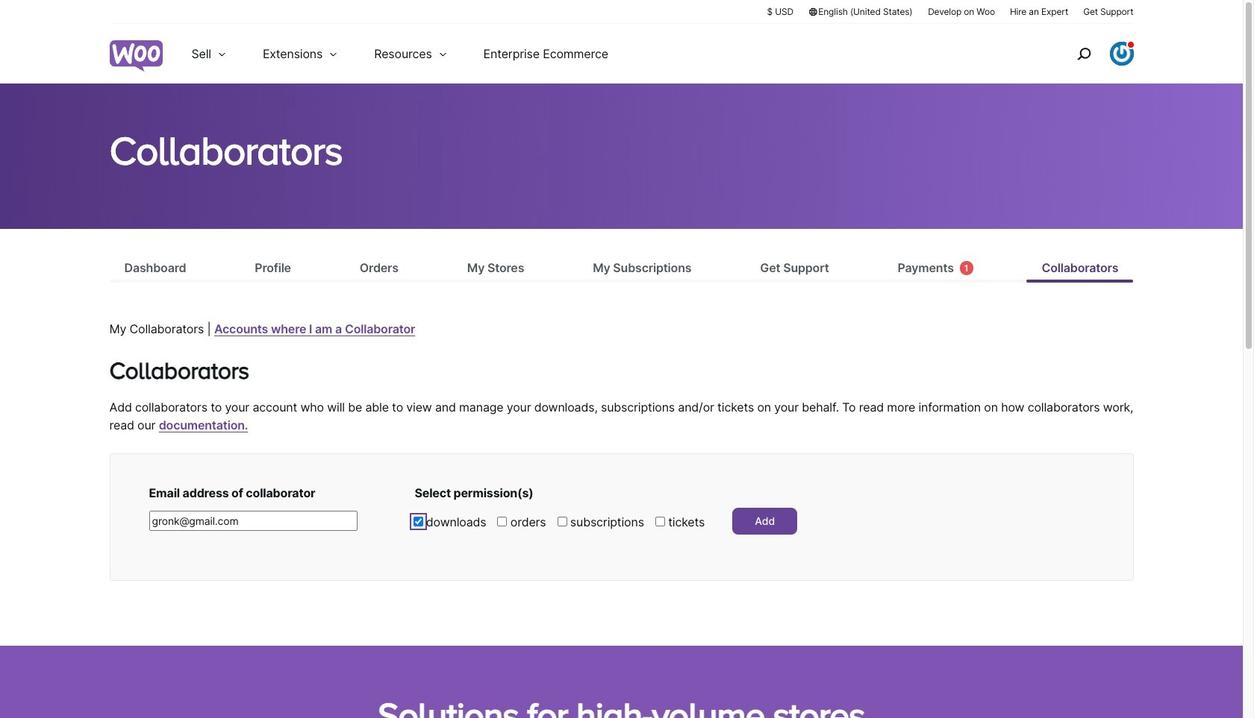 Task type: locate. For each thing, give the bounding box(es) containing it.
service navigation menu element
[[1045, 29, 1134, 78]]

None checkbox
[[413, 517, 423, 527], [498, 517, 507, 527], [557, 517, 567, 527], [655, 517, 665, 527], [413, 517, 423, 527], [498, 517, 507, 527], [557, 517, 567, 527], [655, 517, 665, 527]]

open account menu image
[[1110, 42, 1134, 66]]



Task type: vqa. For each thing, say whether or not it's contained in the screenshot.
OPEN ACCOUNT MENU image
yes



Task type: describe. For each thing, give the bounding box(es) containing it.
search image
[[1072, 42, 1096, 66]]



